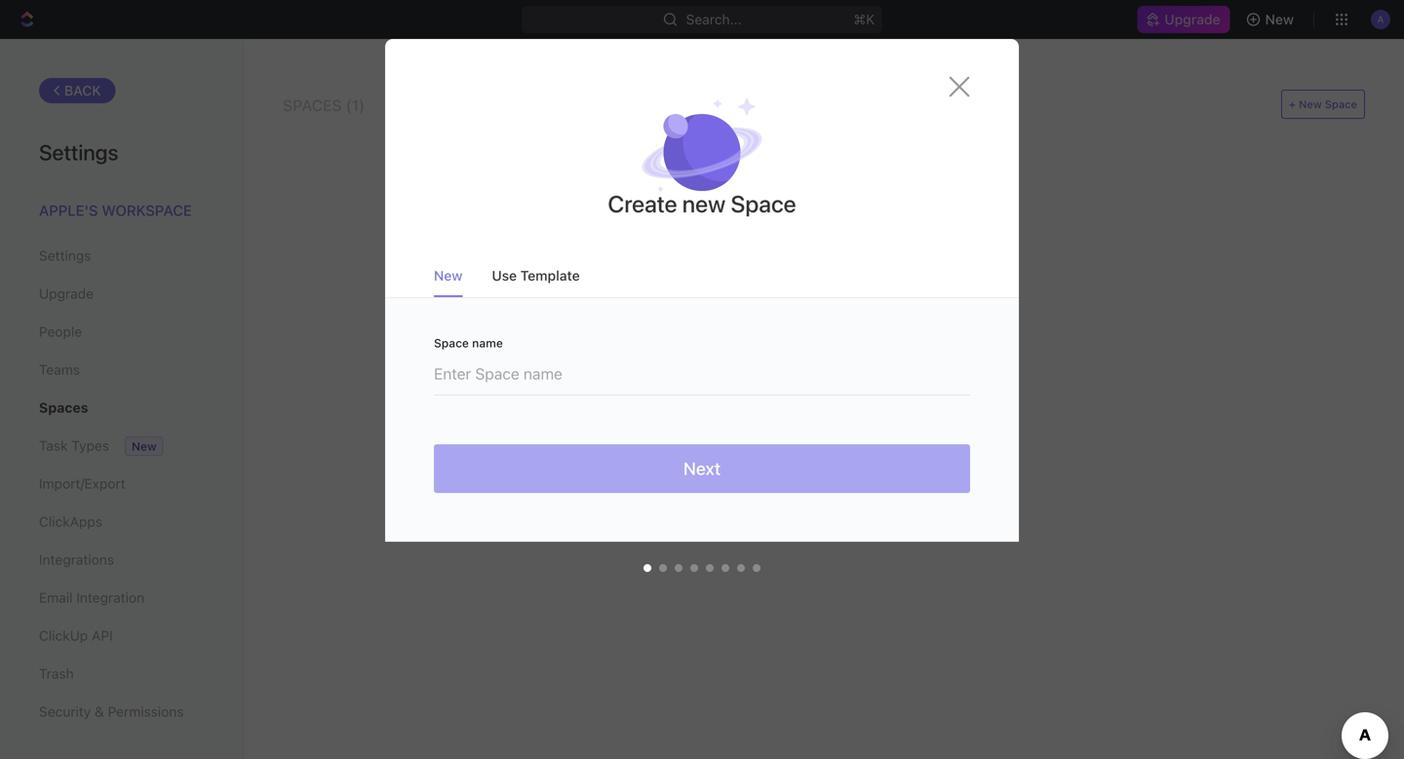 Task type: locate. For each thing, give the bounding box(es) containing it.
upgrade inside settings element
[[39, 286, 94, 302]]

2 vertical spatial space
[[434, 336, 469, 350]]

import/export link
[[39, 468, 204, 501]]

upgrade link left new button
[[1137, 6, 1230, 33]]

settings link
[[39, 239, 204, 273]]

upgrade link down settings link
[[39, 277, 204, 311]]

security & permissions
[[39, 704, 184, 720]]

⌘k
[[853, 11, 875, 27]]

spaces
[[283, 96, 342, 115], [702, 96, 761, 115], [39, 400, 88, 416]]

integrations
[[39, 552, 114, 568]]

0 vertical spatial space
[[1325, 98, 1357, 111]]

inaccessible
[[590, 96, 699, 115]]

teams
[[39, 362, 80, 378]]

1 horizontal spatial spaces
[[283, 96, 342, 115]]

upgrade link
[[1137, 6, 1230, 33], [39, 277, 204, 311]]

next button
[[434, 445, 970, 493]]

1 horizontal spatial upgrade
[[1165, 11, 1220, 27]]

1 vertical spatial upgrade
[[39, 286, 94, 302]]

spaces for spaces
[[39, 400, 88, 416]]

spaces inside settings element
[[39, 400, 88, 416]]

upgrade left new button
[[1165, 11, 1220, 27]]

space name
[[434, 336, 503, 350]]

new right +
[[1299, 98, 1322, 111]]

2 horizontal spatial space
[[1325, 98, 1357, 111]]

1 horizontal spatial space
[[731, 190, 796, 217]]

types
[[71, 438, 109, 454]]

0 horizontal spatial spaces
[[39, 400, 88, 416]]

new inside settings element
[[132, 440, 157, 453]]

space
[[1325, 98, 1357, 111], [731, 190, 796, 217], [434, 336, 469, 350]]

search...
[[686, 11, 741, 27]]

back
[[64, 82, 101, 98]]

new left 'use' on the left
[[434, 268, 463, 284]]

import/export
[[39, 476, 125, 492]]

clickup
[[39, 628, 88, 644]]

1 vertical spatial settings
[[39, 248, 91, 264]]

spaces right inaccessible on the top left
[[702, 96, 761, 115]]

space left "name"
[[434, 336, 469, 350]]

0 horizontal spatial upgrade
[[39, 286, 94, 302]]

1 horizontal spatial upgrade link
[[1137, 6, 1230, 33]]

upgrade up 'people'
[[39, 286, 94, 302]]

0 vertical spatial settings
[[39, 139, 118, 165]]

email
[[39, 590, 73, 606]]

spaces down teams
[[39, 400, 88, 416]]

use template
[[492, 268, 580, 284]]

clickapps link
[[39, 506, 204, 539]]

settings
[[39, 139, 118, 165], [39, 248, 91, 264]]

create new space dialog
[[385, 39, 1019, 591]]

people
[[39, 324, 82, 340]]

new inside button
[[1265, 11, 1294, 27]]

space right new
[[731, 190, 796, 217]]

new inside dialog
[[434, 268, 463, 284]]

clickapps
[[39, 514, 102, 530]]

1 vertical spatial space
[[731, 190, 796, 217]]

0 vertical spatial upgrade
[[1165, 11, 1220, 27]]

spaces left (1)
[[283, 96, 342, 115]]

settings inside settings link
[[39, 248, 91, 264]]

new up +
[[1265, 11, 1294, 27]]

+ new space
[[1289, 98, 1357, 111]]

settings up apple's at top
[[39, 139, 118, 165]]

integrations link
[[39, 544, 204, 577]]

workspace
[[102, 202, 192, 219]]

new up import/export link at the bottom
[[132, 440, 157, 453]]

2 horizontal spatial spaces
[[702, 96, 761, 115]]

teams link
[[39, 353, 204, 387]]

upgrade
[[1165, 11, 1220, 27], [39, 286, 94, 302]]

security & permissions link
[[39, 696, 204, 729]]

settings down apple's at top
[[39, 248, 91, 264]]

space right +
[[1325, 98, 1357, 111]]

space for + new space
[[1325, 98, 1357, 111]]

2 settings from the top
[[39, 248, 91, 264]]

0 horizontal spatial upgrade link
[[39, 277, 204, 311]]

spaces for spaces (1)
[[283, 96, 342, 115]]

0 horizontal spatial space
[[434, 336, 469, 350]]

new
[[1265, 11, 1294, 27], [1299, 98, 1322, 111], [434, 268, 463, 284], [132, 440, 157, 453]]

new button
[[1238, 4, 1306, 35]]



Task type: vqa. For each thing, say whether or not it's contained in the screenshot.
Csv
no



Task type: describe. For each thing, give the bounding box(es) containing it.
spaces link
[[39, 391, 204, 425]]

1 settings from the top
[[39, 139, 118, 165]]

use
[[492, 268, 517, 284]]

new
[[682, 190, 726, 217]]

spaces (1)
[[283, 96, 365, 115]]

settings element
[[0, 39, 244, 760]]

create new space
[[608, 190, 796, 217]]

back link
[[39, 78, 116, 103]]

space for create new space
[[731, 190, 796, 217]]

(1)
[[346, 96, 365, 115]]

template
[[520, 268, 580, 284]]

trash link
[[39, 658, 204, 691]]

permissions
[[108, 704, 184, 720]]

integration
[[76, 590, 144, 606]]

&
[[95, 704, 104, 720]]

api
[[92, 628, 113, 644]]

task types
[[39, 438, 109, 454]]

apple's
[[39, 202, 98, 219]]

apple's workspace
[[39, 202, 192, 219]]

email integration link
[[39, 582, 204, 615]]

Enter Space na﻿me text field
[[434, 349, 970, 395]]

clickup api
[[39, 628, 113, 644]]

1 vertical spatial upgrade link
[[39, 277, 204, 311]]

name
[[472, 336, 503, 350]]

people link
[[39, 315, 204, 349]]

security
[[39, 704, 91, 720]]

clickup api link
[[39, 620, 204, 653]]

+
[[1289, 98, 1296, 111]]

task
[[39, 438, 68, 454]]

trash
[[39, 666, 74, 682]]

inaccessible spaces
[[590, 96, 765, 115]]

create
[[608, 190, 677, 217]]

0 vertical spatial upgrade link
[[1137, 6, 1230, 33]]

email integration
[[39, 590, 144, 606]]

next
[[683, 458, 721, 479]]



